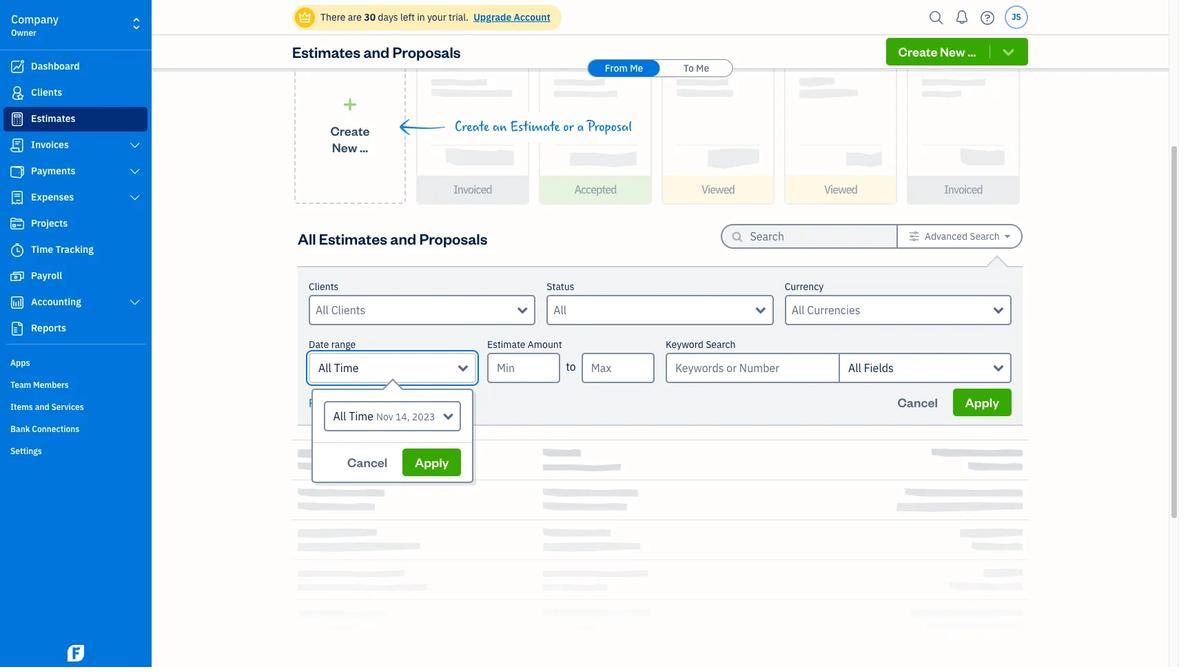 Task type: describe. For each thing, give the bounding box(es) containing it.
all estimates and proposals
[[298, 228, 487, 248]]

payroll link
[[3, 264, 147, 289]]

cancel button for apply button to the top
[[885, 389, 950, 416]]

settings link
[[3, 440, 147, 461]]

to me link
[[661, 60, 732, 76]]

2 horizontal spatial create
[[898, 43, 938, 59]]

advanced
[[925, 230, 968, 243]]

bank connections
[[10, 424, 79, 434]]

All search field
[[554, 302, 756, 318]]

apps link
[[3, 352, 147, 373]]

payments
[[31, 165, 75, 177]]

updated
[[356, 14, 416, 33]]

chevron large down image for expenses
[[129, 192, 141, 203]]

time for all time nov 14, 2023
[[349, 409, 374, 423]]

2 invoiced from the left
[[944, 183, 983, 196]]

1 invoiced from the left
[[454, 183, 492, 196]]

Keyword Search field
[[839, 353, 1012, 383]]

nov
[[376, 411, 393, 423]]

caretdown image
[[1005, 231, 1010, 242]]

clients link
[[3, 81, 147, 105]]

company
[[11, 12, 59, 26]]

bank connections link
[[3, 418, 147, 439]]

estimate image
[[9, 112, 25, 126]]

date
[[309, 338, 329, 351]]

in
[[417, 11, 425, 23]]

from me link
[[588, 60, 660, 76]]

chevrondown image
[[1001, 45, 1016, 59]]

reports link
[[3, 316, 147, 341]]

payroll
[[31, 269, 62, 282]]

2023
[[412, 411, 435, 423]]

estimates for estimates
[[31, 112, 76, 125]]

estimates for estimates and proposals
[[292, 42, 361, 61]]

clients inside "link"
[[31, 86, 62, 99]]

1 vertical spatial new
[[332, 139, 357, 155]]

crown image
[[298, 10, 312, 24]]

project image
[[9, 217, 25, 231]]

to me
[[683, 62, 709, 74]]

js button
[[1005, 6, 1028, 29]]

upgrade account link
[[471, 11, 550, 23]]

chevron large down image for accounting
[[129, 297, 141, 308]]

plus image
[[342, 98, 358, 111]]

js
[[1012, 12, 1021, 22]]

advanced search
[[925, 230, 1000, 243]]

an
[[493, 119, 507, 135]]

apps
[[10, 358, 30, 368]]

1 horizontal spatial clients
[[309, 280, 339, 293]]

all for all fields
[[848, 361, 861, 375]]

trial.
[[449, 11, 469, 23]]

1 vertical spatial apply button
[[402, 449, 461, 476]]

0 vertical spatial apply button
[[953, 389, 1012, 416]]

or
[[563, 119, 574, 135]]

dashboard image
[[9, 60, 25, 74]]

expenses
[[31, 191, 74, 203]]

1 vertical spatial apply
[[415, 454, 449, 470]]

main element
[[0, 0, 186, 667]]

items and services
[[10, 402, 84, 412]]

create new … button for estimates and proposals
[[886, 38, 1028, 65]]

all time nov 14, 2023
[[333, 409, 435, 423]]

2 viewed from the left
[[824, 183, 857, 196]]

range
[[331, 338, 356, 351]]

time tracking
[[31, 243, 94, 256]]

tracking
[[55, 243, 94, 256]]

money image
[[9, 269, 25, 283]]

client image
[[9, 86, 25, 100]]

Keyword Search text field
[[666, 353, 839, 383]]

all time button
[[309, 353, 476, 383]]

create new … button for create an estimate or a proposal
[[294, 49, 406, 204]]

1 horizontal spatial create new …
[[898, 43, 976, 59]]

0 horizontal spatial create new …
[[330, 122, 370, 155]]

me for to me
[[696, 62, 709, 74]]

1 viewed from the left
[[701, 183, 735, 196]]

to
[[566, 360, 576, 374]]

time for all time
[[334, 361, 359, 375]]

reset all button
[[309, 395, 351, 411]]

accepted
[[574, 183, 616, 196]]

estimates link
[[3, 107, 147, 132]]

invoices link
[[3, 133, 147, 158]]

1 horizontal spatial …
[[968, 43, 976, 59]]

dashboard
[[31, 60, 80, 72]]

team members
[[10, 380, 69, 390]]

Search text field
[[750, 225, 874, 247]]

keyword search
[[666, 338, 736, 351]]

cancel button for apply button to the bottom
[[335, 449, 400, 476]]

0 vertical spatial proposals
[[392, 42, 461, 61]]

team
[[10, 380, 31, 390]]

there
[[320, 11, 346, 23]]

accounting link
[[3, 290, 147, 315]]

reset
[[309, 396, 337, 410]]

your
[[427, 11, 446, 23]]

cancel for apply button to the top
[[898, 394, 938, 410]]

from me
[[605, 62, 643, 74]]

items
[[10, 402, 33, 412]]

settings
[[10, 446, 42, 456]]

recently
[[292, 14, 353, 33]]

expense image
[[9, 191, 25, 205]]

settings image
[[909, 231, 920, 242]]

go to help image
[[977, 7, 999, 28]]

30
[[364, 11, 376, 23]]



Task type: vqa. For each thing, say whether or not it's contained in the screenshot.
'PWAU 2794992386 Edit Business Information'
no



Task type: locate. For each thing, give the bounding box(es) containing it.
0 vertical spatial and
[[363, 42, 390, 61]]

chevron large down image
[[129, 140, 141, 151], [129, 166, 141, 177]]

search for keyword search
[[706, 338, 736, 351]]

accounting
[[31, 296, 81, 308]]

me
[[630, 62, 643, 74], [696, 62, 709, 74]]

a
[[577, 119, 584, 135]]

0 horizontal spatial apply
[[415, 454, 449, 470]]

projects
[[31, 217, 68, 229]]

from
[[605, 62, 628, 74]]

0 horizontal spatial create new … button
[[294, 49, 406, 204]]

chevron large down image for payments
[[129, 166, 141, 177]]

estimate left or
[[510, 119, 560, 135]]

1 horizontal spatial apply
[[965, 394, 999, 410]]

time down range
[[334, 361, 359, 375]]

company owner
[[11, 12, 59, 38]]

there are 30 days left in your trial. upgrade account
[[320, 11, 550, 23]]

owner
[[11, 28, 36, 38]]

chevron large down image
[[129, 192, 141, 203], [129, 297, 141, 308]]

0 horizontal spatial new
[[332, 139, 357, 155]]

0 vertical spatial …
[[968, 43, 976, 59]]

0 horizontal spatial search
[[706, 338, 736, 351]]

members
[[33, 380, 69, 390]]

2 chevron large down image from the top
[[129, 166, 141, 177]]

all inside dropdown button
[[318, 361, 331, 375]]

invoice image
[[9, 139, 25, 152]]

Estimate Amount Minimum text field
[[487, 353, 560, 383]]

expenses link
[[3, 185, 147, 210]]

fields
[[864, 361, 894, 375]]

me right to
[[696, 62, 709, 74]]

all inside date range field
[[333, 409, 346, 423]]

new
[[940, 43, 965, 59], [332, 139, 357, 155]]

clients down dashboard
[[31, 86, 62, 99]]

advanced search button
[[898, 225, 1021, 247]]

create new … down plus image
[[330, 122, 370, 155]]

2 vertical spatial and
[[35, 402, 49, 412]]

chevron large down image down estimates link
[[129, 140, 141, 151]]

estimate
[[510, 119, 560, 135], [487, 338, 526, 351]]

0 horizontal spatial cancel
[[347, 454, 387, 470]]

all
[[340, 396, 351, 410]]

0 vertical spatial time
[[31, 243, 53, 256]]

1 vertical spatial estimate
[[487, 338, 526, 351]]

1 vertical spatial time
[[334, 361, 359, 375]]

freshbooks image
[[65, 645, 87, 662]]

0 horizontal spatial clients
[[31, 86, 62, 99]]

create down plus image
[[330, 122, 370, 138]]

days
[[378, 11, 398, 23]]

search for advanced search
[[970, 230, 1000, 243]]

timer image
[[9, 243, 25, 257]]

14,
[[396, 411, 410, 423]]

team members link
[[3, 374, 147, 395]]

proposal
[[587, 119, 632, 135]]

2 vertical spatial estimates
[[319, 228, 387, 248]]

left
[[400, 11, 415, 23]]

apply
[[965, 394, 999, 410], [415, 454, 449, 470]]

0 horizontal spatial and
[[35, 402, 49, 412]]

payments link
[[3, 159, 147, 184]]

all inside 'field'
[[848, 361, 861, 375]]

and
[[363, 42, 390, 61], [390, 228, 416, 248], [35, 402, 49, 412]]

services
[[51, 402, 84, 412]]

cancel button down all fields 'field'
[[885, 389, 950, 416]]

1 horizontal spatial cancel
[[898, 394, 938, 410]]

chart image
[[9, 296, 25, 309]]

create down "search" 'image'
[[898, 43, 938, 59]]

chevron large down image inside payments link
[[129, 166, 141, 177]]

0 vertical spatial chevron large down image
[[129, 140, 141, 151]]

time tracking link
[[3, 238, 147, 263]]

1 horizontal spatial new
[[940, 43, 965, 59]]

0 horizontal spatial create
[[330, 122, 370, 138]]

apply down 2023
[[415, 454, 449, 470]]

upgrade
[[474, 11, 512, 23]]

new down plus image
[[332, 139, 357, 155]]

1 vertical spatial proposals
[[419, 228, 487, 248]]

0 horizontal spatial viewed
[[701, 183, 735, 196]]

Estimate Amount Maximum text field
[[581, 353, 655, 383]]

cancel button down nov on the bottom left of the page
[[335, 449, 400, 476]]

clients up 'date'
[[309, 280, 339, 293]]

All Clients search field
[[316, 302, 518, 318]]

1 vertical spatial chevron large down image
[[129, 297, 141, 308]]

invoiced
[[454, 183, 492, 196], [944, 183, 983, 196]]

chevron large down image down payroll link
[[129, 297, 141, 308]]

2 chevron large down image from the top
[[129, 297, 141, 308]]

1 horizontal spatial create new … button
[[886, 38, 1028, 65]]

0 horizontal spatial invoiced
[[454, 183, 492, 196]]

1 horizontal spatial invoiced
[[944, 183, 983, 196]]

0 horizontal spatial me
[[630, 62, 643, 74]]

1 vertical spatial clients
[[309, 280, 339, 293]]

1 vertical spatial and
[[390, 228, 416, 248]]

search inside advanced search dropdown button
[[970, 230, 1000, 243]]

create
[[898, 43, 938, 59], [455, 119, 489, 135], [330, 122, 370, 138]]

…
[[968, 43, 976, 59], [360, 139, 368, 155]]

time inside main element
[[31, 243, 53, 256]]

all for all time
[[318, 361, 331, 375]]

and for proposals
[[363, 42, 390, 61]]

1 chevron large down image from the top
[[129, 140, 141, 151]]

and inside main element
[[35, 402, 49, 412]]

0 vertical spatial clients
[[31, 86, 62, 99]]

account
[[514, 11, 550, 23]]

cancel down nov on the bottom left of the page
[[347, 454, 387, 470]]

1 horizontal spatial cancel button
[[885, 389, 950, 416]]

status
[[547, 280, 574, 293]]

0 horizontal spatial apply button
[[402, 449, 461, 476]]

chevron large down image up projects link
[[129, 192, 141, 203]]

0 vertical spatial chevron large down image
[[129, 192, 141, 203]]

chevron large down image inside expenses link
[[129, 192, 141, 203]]

2 vertical spatial time
[[349, 409, 374, 423]]

search
[[970, 230, 1000, 243], [706, 338, 736, 351]]

chevron large down image for invoices
[[129, 140, 141, 151]]

2 me from the left
[[696, 62, 709, 74]]

0 horizontal spatial cancel button
[[335, 449, 400, 476]]

apply down all fields 'field'
[[965, 394, 999, 410]]

bank
[[10, 424, 30, 434]]

estimate up estimate amount minimum text field
[[487, 338, 526, 351]]

1 vertical spatial cancel button
[[335, 449, 400, 476]]

apply button down all fields 'field'
[[953, 389, 1012, 416]]

reset all
[[309, 396, 351, 410]]

1 vertical spatial chevron large down image
[[129, 166, 141, 177]]

All Currencies search field
[[792, 302, 994, 318]]

1 vertical spatial create new …
[[330, 122, 370, 155]]

search image
[[926, 7, 948, 28]]

1 horizontal spatial create
[[455, 119, 489, 135]]

0 horizontal spatial …
[[360, 139, 368, 155]]

estimate amount
[[487, 338, 562, 351]]

0 vertical spatial new
[[940, 43, 965, 59]]

0 vertical spatial estimate
[[510, 119, 560, 135]]

1 vertical spatial …
[[360, 139, 368, 155]]

estimates
[[292, 42, 361, 61], [31, 112, 76, 125], [319, 228, 387, 248]]

create left an
[[455, 119, 489, 135]]

1 vertical spatial estimates
[[31, 112, 76, 125]]

0 vertical spatial cancel
[[898, 394, 938, 410]]

0 vertical spatial create new …
[[898, 43, 976, 59]]

are
[[348, 11, 362, 23]]

viewed
[[701, 183, 735, 196], [824, 183, 857, 196]]

report image
[[9, 322, 25, 336]]

cancel down all fields 'field'
[[898, 394, 938, 410]]

and for services
[[35, 402, 49, 412]]

Date Range field
[[324, 401, 461, 431]]

keyword
[[666, 338, 703, 351]]

me right from
[[630, 62, 643, 74]]

create an estimate or a proposal
[[455, 119, 632, 135]]

all fields
[[848, 361, 894, 375]]

all time
[[318, 361, 359, 375]]

payment image
[[9, 165, 25, 178]]

time left nov on the bottom left of the page
[[349, 409, 374, 423]]

dashboard link
[[3, 54, 147, 79]]

all for all estimates and proposals
[[298, 228, 316, 248]]

clients
[[31, 86, 62, 99], [309, 280, 339, 293]]

date range
[[309, 338, 356, 351]]

1 horizontal spatial viewed
[[824, 183, 857, 196]]

currency
[[785, 280, 824, 293]]

me for from me
[[630, 62, 643, 74]]

cancel for apply button to the bottom
[[347, 454, 387, 470]]

0 vertical spatial search
[[970, 230, 1000, 243]]

amount
[[528, 338, 562, 351]]

cancel
[[898, 394, 938, 410], [347, 454, 387, 470]]

notifications image
[[951, 3, 973, 31]]

0 vertical spatial apply
[[965, 394, 999, 410]]

1 chevron large down image from the top
[[129, 192, 141, 203]]

recently updated
[[292, 14, 416, 33]]

1 vertical spatial cancel
[[347, 454, 387, 470]]

2 horizontal spatial and
[[390, 228, 416, 248]]

search left caretdown icon
[[970, 230, 1000, 243]]

time inside date range field
[[349, 409, 374, 423]]

1 me from the left
[[630, 62, 643, 74]]

proposals
[[392, 42, 461, 61], [419, 228, 487, 248]]

create new … down "search" 'image'
[[898, 43, 976, 59]]

1 horizontal spatial me
[[696, 62, 709, 74]]

estimates and proposals
[[292, 42, 461, 61]]

time inside dropdown button
[[334, 361, 359, 375]]

0 vertical spatial cancel button
[[885, 389, 950, 416]]

1 horizontal spatial search
[[970, 230, 1000, 243]]

time right timer 'icon'
[[31, 243, 53, 256]]

items and services link
[[3, 396, 147, 417]]

0 vertical spatial estimates
[[292, 42, 361, 61]]

all
[[298, 228, 316, 248], [318, 361, 331, 375], [848, 361, 861, 375], [333, 409, 346, 423]]

1 vertical spatial search
[[706, 338, 736, 351]]

chevron large down image up expenses link at the top left
[[129, 166, 141, 177]]

connections
[[32, 424, 79, 434]]

search right keyword
[[706, 338, 736, 351]]

to
[[683, 62, 694, 74]]

apply button
[[953, 389, 1012, 416], [402, 449, 461, 476]]

apply button down 2023
[[402, 449, 461, 476]]

estimates inside main element
[[31, 112, 76, 125]]

1 horizontal spatial apply button
[[953, 389, 1012, 416]]

time
[[31, 243, 53, 256], [334, 361, 359, 375], [349, 409, 374, 423]]

projects link
[[3, 212, 147, 236]]

reports
[[31, 322, 66, 334]]

invoices
[[31, 139, 69, 151]]

new down notifications icon
[[940, 43, 965, 59]]

1 horizontal spatial and
[[363, 42, 390, 61]]



